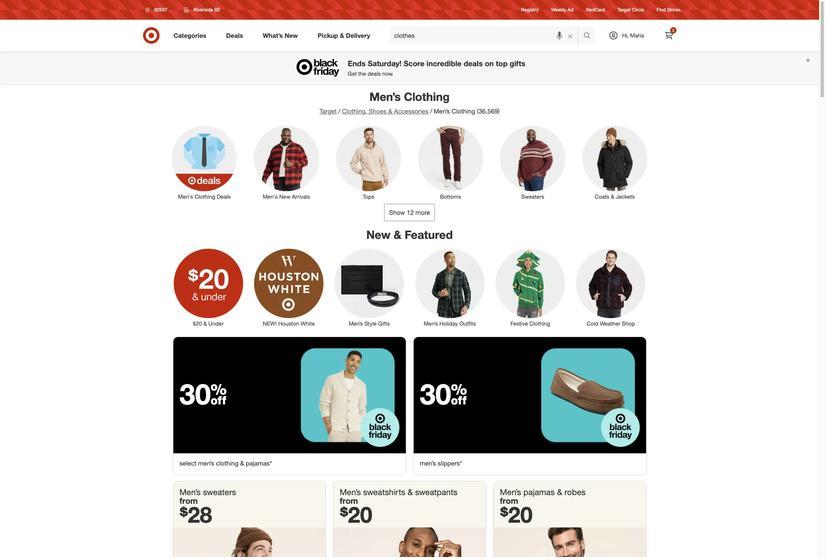 Task type: describe. For each thing, give the bounding box(es) containing it.
gifts
[[510, 59, 526, 68]]

clothing for men's
[[404, 90, 450, 104]]

now.
[[383, 70, 394, 77]]

coats & jackets
[[595, 193, 635, 200]]

pickup & delivery
[[318, 31, 370, 39]]

target inside men's clothing target / clothing, shoes & accessories / men's clothing (36,569)
[[320, 107, 337, 115]]

2 vertical spatial new
[[367, 227, 391, 242]]

arrivals
[[292, 193, 310, 200]]

more
[[416, 208, 430, 216]]

accessories
[[394, 107, 429, 115]]

92507
[[154, 7, 168, 13]]

men's for style
[[349, 320, 363, 327]]

0 horizontal spatial $20
[[193, 320, 202, 327]]

1 men's from the left
[[198, 459, 214, 467]]

clothing, shoes & accessories link
[[342, 107, 429, 115]]

registry link
[[522, 6, 539, 13]]

find stores link
[[657, 6, 681, 13]]

tops link
[[331, 124, 407, 201]]

cold weather shop
[[587, 320, 635, 327]]

men's sweatshirts & sweatpants from
[[340, 487, 458, 506]]

12
[[407, 208, 414, 216]]

2 / from the left
[[430, 107, 433, 115]]

$20 & under link
[[168, 247, 249, 328]]

weekly ad
[[552, 7, 574, 13]]

saturday!
[[368, 59, 402, 68]]

registry
[[522, 7, 539, 13]]

ends saturday! score incredible deals on top gifts get the deals now.
[[348, 59, 526, 77]]

riverside se
[[194, 7, 220, 13]]

delivery
[[346, 31, 370, 39]]

men's right accessories
[[434, 107, 450, 115]]

30 for men's
[[180, 377, 227, 411]]

men's clothing deals link
[[167, 124, 242, 201]]

pickup & delivery link
[[311, 27, 380, 44]]

what's
[[263, 31, 283, 39]]

men's for clothing
[[370, 90, 401, 104]]

shoes
[[369, 107, 387, 115]]

hi, maria
[[623, 32, 645, 39]]

select
[[180, 459, 197, 467]]

30 for slippers*
[[420, 377, 467, 411]]

show
[[389, 208, 405, 216]]

coats & jackets link
[[577, 124, 653, 201]]

new for men's
[[279, 193, 291, 200]]

festive clothing link
[[490, 247, 571, 328]]

bottoms link
[[413, 124, 489, 201]]

search button
[[581, 27, 599, 46]]

ends
[[348, 59, 366, 68]]

target link
[[320, 107, 337, 115]]

show 12 more button
[[384, 204, 435, 221]]

& right coats
[[611, 193, 615, 200]]

new!
[[263, 320, 277, 327]]

clothing for festive
[[530, 320, 551, 327]]

clothing
[[216, 459, 239, 467]]

men's for men's new arrivals
[[263, 193, 278, 200]]

men's style gifts link
[[329, 247, 410, 328]]

featured
[[405, 227, 453, 242]]

what's new link
[[256, 27, 308, 44]]

sweatpants
[[415, 487, 458, 497]]

3
[[673, 28, 675, 33]]

$20 & under
[[193, 320, 224, 327]]

houston
[[278, 320, 299, 327]]

select men's clothing & pajamas*
[[180, 459, 272, 467]]

holiday
[[440, 320, 458, 327]]

deals inside deals link
[[226, 31, 243, 39]]

new! houston white
[[263, 320, 315, 327]]

hi,
[[623, 32, 629, 39]]

pickup
[[318, 31, 338, 39]]

& right clothing
[[240, 459, 244, 467]]

men's for sweaters
[[180, 487, 201, 497]]

target circle
[[618, 7, 645, 13]]

men's new arrivals
[[263, 193, 310, 200]]

categories
[[174, 31, 207, 39]]

men's style gifts
[[349, 320, 390, 327]]

from inside men's sweaters from
[[180, 496, 198, 506]]

bottoms
[[440, 193, 462, 200]]

weekly ad link
[[552, 6, 574, 13]]

search
[[581, 32, 599, 40]]

get
[[348, 70, 357, 77]]

new for what's
[[285, 31, 298, 39]]

the
[[358, 70, 366, 77]]

pajamas
[[524, 487, 555, 497]]

what's new
[[263, 31, 298, 39]]

style
[[365, 320, 377, 327]]

show 12 more
[[389, 208, 430, 216]]



Task type: locate. For each thing, give the bounding box(es) containing it.
0 vertical spatial new
[[285, 31, 298, 39]]

coats
[[595, 193, 610, 200]]

men's holiday outfits
[[424, 320, 476, 327]]

under
[[209, 320, 224, 327]]

men's for holiday
[[424, 320, 438, 327]]

1 horizontal spatial /
[[430, 107, 433, 115]]

clothing for men's
[[195, 193, 215, 200]]

2 men's from the left
[[420, 459, 436, 467]]

festive
[[511, 320, 528, 327]]

0 vertical spatial deals
[[464, 59, 483, 68]]

men's inside men's holiday outfits link
[[424, 320, 438, 327]]

new down the show
[[367, 227, 391, 242]]

0 vertical spatial deals
[[226, 31, 243, 39]]

0 horizontal spatial /
[[339, 107, 341, 115]]

ad
[[568, 7, 574, 13]]

men's inside men's sweaters from
[[180, 487, 201, 497]]

festive clothing
[[511, 320, 551, 327]]

1 horizontal spatial deals
[[464, 59, 483, 68]]

from
[[180, 496, 198, 506], [340, 496, 358, 506], [500, 496, 519, 506]]

men's slippers*
[[420, 459, 463, 467]]

riverside se button
[[179, 3, 226, 17]]

& left the robes
[[557, 487, 563, 497]]

score
[[404, 59, 425, 68]]

0 horizontal spatial from
[[180, 496, 198, 506]]

target black friday image for men's slippers*
[[530, 337, 646, 453]]

$20 for men's sweatshirts & sweatpants from
[[340, 501, 373, 528]]

men's for men's clothing deals
[[178, 193, 193, 200]]

se
[[214, 7, 220, 13]]

gifts
[[378, 320, 390, 327]]

deals inside men's clothing deals 'link'
[[217, 193, 231, 200]]

0 vertical spatial target
[[618, 7, 631, 13]]

cold weather shop link
[[571, 247, 652, 328]]

/
[[339, 107, 341, 115], [430, 107, 433, 115]]

1 vertical spatial new
[[279, 193, 291, 200]]

weather
[[600, 320, 621, 327]]

from inside the men's pajamas & robes from
[[500, 496, 519, 506]]

sweaters
[[522, 193, 545, 200]]

redcard
[[587, 7, 606, 13]]

deals left on on the right
[[464, 59, 483, 68]]

riverside
[[194, 7, 213, 13]]

from left sweatshirts
[[340, 496, 358, 506]]

new left arrivals
[[279, 193, 291, 200]]

sweaters link
[[495, 124, 571, 201]]

sweaters
[[203, 487, 236, 497]]

white
[[301, 320, 315, 327]]

2 men's from the left
[[263, 193, 278, 200]]

categories link
[[167, 27, 216, 44]]

1 from from the left
[[180, 496, 198, 506]]

men's left pajamas
[[500, 487, 522, 497]]

0 horizontal spatial deals
[[368, 70, 381, 77]]

jackets
[[616, 193, 635, 200]]

outfits
[[460, 320, 476, 327]]

find stores
[[657, 7, 681, 13]]

& inside men's clothing target / clothing, shoes & accessories / men's clothing (36,569)
[[389, 107, 393, 115]]

circle
[[632, 7, 645, 13]]

1 horizontal spatial 30
[[420, 377, 467, 411]]

& inside the men's pajamas & robes from
[[557, 487, 563, 497]]

men's inside men's sweatshirts & sweatpants from
[[340, 487, 361, 497]]

from for men's pajamas & robes
[[500, 496, 519, 506]]

target left clothing,
[[320, 107, 337, 115]]

from for men's sweatshirts & sweatpants
[[340, 496, 358, 506]]

&
[[340, 31, 344, 39], [389, 107, 393, 115], [611, 193, 615, 200], [394, 227, 402, 242], [204, 320, 207, 327], [240, 459, 244, 467], [408, 487, 413, 497], [557, 487, 563, 497]]

$20 down sweatshirts
[[340, 501, 373, 528]]

maria
[[631, 32, 645, 39]]

men's
[[198, 459, 214, 467], [420, 459, 436, 467]]

deals link
[[220, 27, 253, 44]]

pajamas*
[[246, 459, 272, 467]]

$20
[[193, 320, 202, 327], [340, 501, 373, 528], [500, 501, 533, 528]]

1 men's from the left
[[178, 193, 193, 200]]

target left circle
[[618, 7, 631, 13]]

deals right the
[[368, 70, 381, 77]]

shop
[[622, 320, 635, 327]]

1 30 from the left
[[180, 377, 227, 411]]

0 horizontal spatial men's
[[198, 459, 214, 467]]

target
[[618, 7, 631, 13], [320, 107, 337, 115]]

& down the show
[[394, 227, 402, 242]]

men's clothing target / clothing, shoes & accessories / men's clothing (36,569)
[[320, 90, 500, 115]]

0 horizontal spatial target black friday image
[[290, 337, 406, 453]]

men's left the slippers*
[[420, 459, 436, 467]]

men's for sweatshirts
[[340, 487, 361, 497]]

slippers*
[[438, 459, 463, 467]]

men's up $28
[[180, 487, 201, 497]]

from inside men's sweatshirts & sweatpants from
[[340, 496, 358, 506]]

& left the under
[[204, 320, 207, 327]]

weekly
[[552, 7, 567, 13]]

tops
[[363, 193, 375, 200]]

$20 left the under
[[193, 320, 202, 327]]

& inside men's sweatshirts & sweatpants from
[[408, 487, 413, 497]]

1 vertical spatial deals
[[368, 70, 381, 77]]

2 horizontal spatial $20
[[500, 501, 533, 528]]

men's inside men's style gifts link
[[349, 320, 363, 327]]

& right the pickup
[[340, 31, 344, 39]]

& right shoes
[[389, 107, 393, 115]]

1 horizontal spatial men's
[[420, 459, 436, 467]]

0 horizontal spatial target
[[320, 107, 337, 115]]

robes
[[565, 487, 586, 497]]

men's holiday outfits link
[[410, 247, 490, 328]]

1 horizontal spatial men's
[[263, 193, 278, 200]]

new! houston white link
[[249, 247, 329, 328]]

men's inside the men's pajamas & robes from
[[500, 487, 522, 497]]

$20 down pajamas
[[500, 501, 533, 528]]

What can we help you find? suggestions appear below search field
[[390, 27, 586, 44]]

/ right the target link
[[339, 107, 341, 115]]

men's left holiday
[[424, 320, 438, 327]]

1 / from the left
[[339, 107, 341, 115]]

new
[[285, 31, 298, 39], [279, 193, 291, 200], [367, 227, 391, 242]]

men's new arrivals link
[[249, 124, 325, 201]]

2 from from the left
[[340, 496, 358, 506]]

redcard link
[[587, 6, 606, 13]]

from left pajamas
[[500, 496, 519, 506]]

men's up "clothing, shoes & accessories" link
[[370, 90, 401, 104]]

men's inside 'link'
[[178, 193, 193, 200]]

1 vertical spatial target
[[320, 107, 337, 115]]

3 link
[[661, 27, 678, 44]]

1 horizontal spatial target
[[618, 7, 631, 13]]

from left sweaters
[[180, 496, 198, 506]]

stores
[[668, 7, 681, 13]]

2 30 from the left
[[420, 377, 467, 411]]

men's left sweatshirts
[[340, 487, 361, 497]]

1 horizontal spatial from
[[340, 496, 358, 506]]

clothing,
[[342, 107, 367, 115]]

cold
[[587, 320, 599, 327]]

92507 button
[[140, 3, 176, 17]]

2 target black friday image from the left
[[530, 337, 646, 453]]

1 horizontal spatial target black friday image
[[530, 337, 646, 453]]

men's right the select
[[198, 459, 214, 467]]

on
[[485, 59, 494, 68]]

men's
[[370, 90, 401, 104], [434, 107, 450, 115], [349, 320, 363, 327], [424, 320, 438, 327], [180, 487, 201, 497], [340, 487, 361, 497], [500, 487, 522, 497]]

1 target black friday image from the left
[[290, 337, 406, 453]]

sweatshirts
[[364, 487, 406, 497]]

new & featured
[[367, 227, 453, 242]]

target black friday image
[[290, 337, 406, 453], [530, 337, 646, 453]]

2 horizontal spatial from
[[500, 496, 519, 506]]

top
[[496, 59, 508, 68]]

target black friday image for select men's clothing & pajamas*
[[290, 337, 406, 453]]

men's
[[178, 193, 193, 200], [263, 193, 278, 200]]

men's for pajamas
[[500, 487, 522, 497]]

1 horizontal spatial $20
[[340, 501, 373, 528]]

(36,569)
[[477, 107, 500, 115]]

1 vertical spatial deals
[[217, 193, 231, 200]]

$20 for men's pajamas & robes from
[[500, 501, 533, 528]]

men's sweaters from
[[180, 487, 236, 506]]

target circle link
[[618, 6, 645, 13]]

/ right accessories
[[430, 107, 433, 115]]

& right sweatshirts
[[408, 487, 413, 497]]

3 from from the left
[[500, 496, 519, 506]]

new right what's
[[285, 31, 298, 39]]

0 horizontal spatial 30
[[180, 377, 227, 411]]

men's left style
[[349, 320, 363, 327]]

deals
[[226, 31, 243, 39], [217, 193, 231, 200]]

clothing inside 'link'
[[195, 193, 215, 200]]

0 horizontal spatial men's
[[178, 193, 193, 200]]



Task type: vqa. For each thing, say whether or not it's contained in the screenshot.
All filters dialog on the right of page
no



